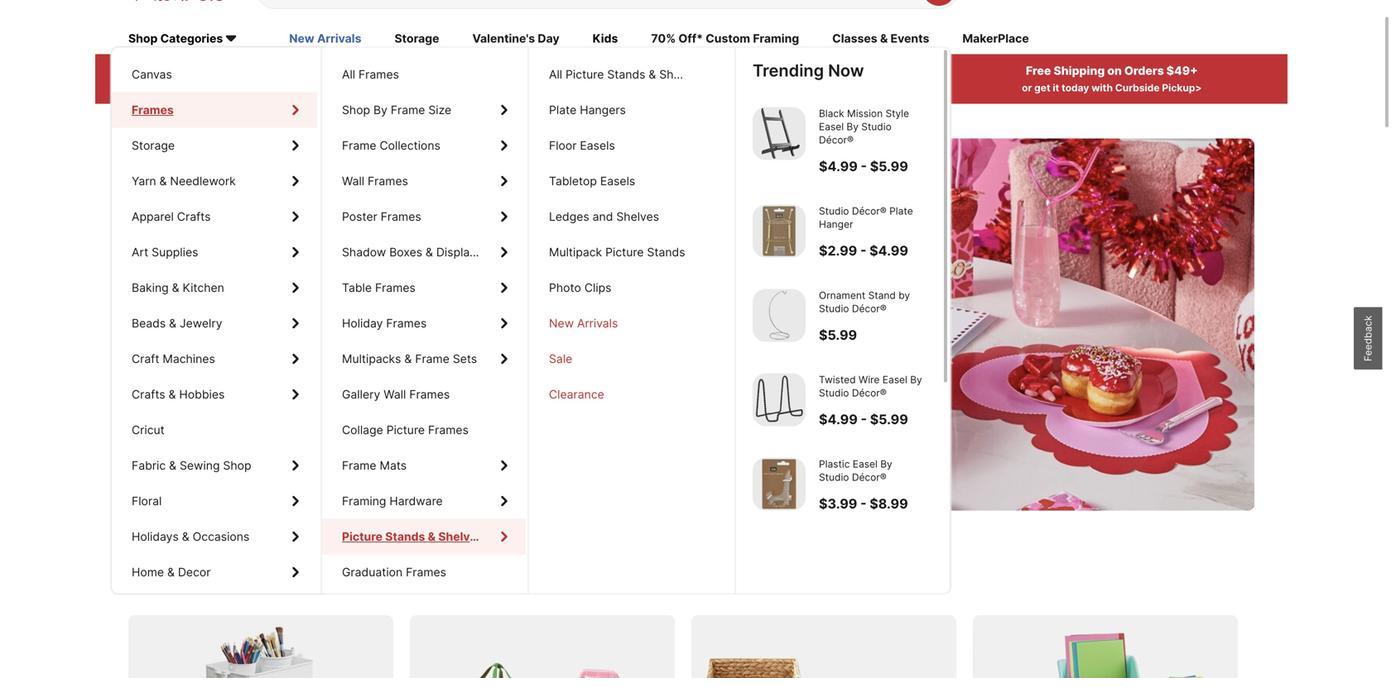 Task type: vqa. For each thing, say whether or not it's contained in the screenshot.


Task type: locate. For each thing, give the bounding box(es) containing it.
2 with from the left
[[1092, 82, 1113, 94]]

0 vertical spatial off
[[209, 64, 227, 78]]

décor® inside studio décor® plate hanger
[[852, 205, 887, 217]]

home for kids
[[132, 566, 164, 580]]

holidays for valentine's day
[[132, 530, 179, 544]]

0 vertical spatial valentine's
[[472, 32, 535, 46]]

4 item undefined image from the top
[[753, 374, 806, 427]]

art supplies for kids
[[132, 246, 198, 260]]

0 vertical spatial $4.99 - $5.99
[[819, 159, 908, 175]]

home & decor for classes & events
[[132, 566, 211, 580]]

plate up $2.99 - $4.99 on the top of the page
[[889, 205, 913, 217]]

storage link for valentine's day
[[112, 128, 317, 164]]

display
[[436, 246, 476, 260]]

$2.99
[[819, 243, 857, 259]]

easel down black
[[819, 121, 844, 133]]

beads & jewelry link for classes & events
[[112, 306, 317, 342]]

1 horizontal spatial stands
[[607, 67, 645, 82]]

framing
[[753, 32, 799, 46], [342, 495, 386, 509]]

0 horizontal spatial on
[[180, 569, 205, 593]]

item undefined image down details
[[753, 107, 806, 160]]

and
[[593, 210, 613, 224], [341, 336, 376, 361]]

holidays & occasions link for classes & events
[[112, 520, 317, 555]]

holidays & occasions link for storage
[[112, 520, 317, 555]]

picture down gallery wall frames
[[386, 424, 425, 438]]

frames link
[[112, 92, 317, 128], [112, 92, 317, 128], [112, 92, 317, 128], [112, 92, 317, 128], [112, 92, 317, 128], [112, 92, 317, 128], [112, 92, 317, 128], [112, 92, 317, 128]]

by up the $8.99
[[880, 459, 892, 471]]

easel right wire
[[883, 374, 907, 386]]

graduation
[[342, 566, 403, 580]]

beads & jewelry for valentine's day
[[132, 317, 222, 331]]

beads & jewelry link
[[112, 306, 317, 342], [112, 306, 317, 342], [112, 306, 317, 342], [112, 306, 317, 342], [112, 306, 317, 342], [112, 306, 317, 342], [112, 306, 317, 342], [112, 306, 317, 342]]

1 with from the left
[[185, 82, 206, 94]]

0 vertical spatial and
[[593, 210, 613, 224]]

stand
[[868, 290, 896, 302]]

save
[[128, 569, 176, 593]]

beads & jewelry for classes & events
[[132, 317, 222, 331]]

day inside "up to 40% off valentine's day supplies"
[[161, 273, 234, 324]]

$49+
[[1167, 64, 1198, 78]]

1 $4.99 - $5.99 from the top
[[819, 159, 908, 175]]

0 horizontal spatial stands
[[385, 530, 425, 544]]

frames inside "all frames" link
[[359, 67, 399, 82]]

$5.99 down ornament
[[819, 327, 857, 344]]

fabric & sewing shop link for new arrivals
[[112, 448, 317, 484]]

needlework for 70% off* custom framing
[[170, 174, 236, 188]]

shop by frame size link
[[322, 92, 526, 128]]

0 vertical spatial arrivals
[[317, 32, 361, 46]]

0 horizontal spatial now
[[212, 394, 238, 409]]

arrivals down clips
[[577, 317, 618, 331]]

1 horizontal spatial new arrivals link
[[529, 306, 733, 342]]

framing down frame mats
[[342, 495, 386, 509]]

floral for 70% off* custom framing
[[132, 495, 162, 509]]

apparel for 70% off* custom framing
[[132, 210, 174, 224]]

off inside "up to 40% off valentine's day supplies"
[[365, 227, 424, 278]]

frames inside holiday frames link
[[386, 317, 427, 331]]

new arrivals up price
[[289, 32, 361, 46]]

ledges and shelves
[[549, 210, 659, 224]]

décor® up $3.99 - $8.99
[[852, 472, 887, 484]]

shelves up graduation frames 'link'
[[438, 530, 483, 544]]

$4.99 - $5.99 down twisted wire easel by studio décor®
[[819, 412, 908, 428]]

floral link
[[112, 484, 317, 520], [112, 484, 317, 520], [112, 484, 317, 520], [112, 484, 317, 520], [112, 484, 317, 520], [112, 484, 317, 520], [112, 484, 317, 520], [112, 484, 317, 520]]

$4.99 down studio décor® plate hanger
[[870, 243, 908, 259]]

1 vertical spatial easels
[[600, 174, 635, 188]]

1 horizontal spatial now
[[828, 60, 864, 81]]

by inside twisted wire easel by studio décor®
[[910, 374, 922, 386]]

on up curbside
[[1107, 64, 1122, 78]]

holidays & occasions link for new arrivals
[[112, 520, 317, 555]]

gallery wall frames
[[342, 388, 450, 402]]

$4.99
[[819, 159, 858, 175], [870, 243, 908, 259], [819, 412, 858, 428]]

creative
[[209, 569, 288, 593]]

item undefined image left hanger
[[753, 205, 806, 258]]

baking & kitchen
[[132, 281, 224, 295], [132, 281, 224, 295], [132, 281, 224, 295], [132, 281, 224, 295], [132, 281, 224, 295], [132, 281, 224, 295], [132, 281, 224, 295], [132, 281, 224, 295]]

decor for 70% off* custom framing
[[178, 566, 211, 580]]

frames link for shop categories
[[112, 92, 317, 128]]

stands up use
[[607, 67, 645, 82]]

all picture stands & shelves link
[[529, 57, 733, 92]]

studio inside studio décor® plate hanger
[[819, 205, 849, 217]]

0 vertical spatial plate
[[549, 103, 577, 117]]

crafts & hobbies for valentine's day
[[132, 388, 225, 402]]

fabric & sewing shop for storage
[[132, 459, 251, 473]]

0 vertical spatial easel
[[819, 121, 844, 133]]

all inside '20% off all regular price purchases with code daily23us. exclusions apply>'
[[230, 64, 245, 78]]

home & decor link for 70% off* custom framing
[[112, 555, 317, 591]]

sewing for valentine's day
[[180, 459, 220, 473]]

1 vertical spatial on
[[180, 569, 205, 593]]

new up sale
[[549, 317, 574, 331]]

0 vertical spatial easels
[[580, 139, 615, 153]]

1 horizontal spatial all
[[342, 67, 355, 82]]

1 horizontal spatial easel
[[853, 459, 878, 471]]

2 vertical spatial $4.99
[[819, 412, 858, 428]]

new arrivals link down clips
[[529, 306, 733, 342]]

wall frames
[[342, 174, 408, 188]]

ornament stand by studio décor®
[[819, 290, 910, 315]]

1 horizontal spatial framing
[[753, 32, 799, 46]]

beads & jewelry for kids
[[132, 317, 222, 331]]

0 vertical spatial new arrivals
[[289, 32, 361, 46]]

with down 20%
[[185, 82, 206, 94]]

fabric & sewing shop link for 70% off* custom framing
[[112, 448, 317, 484]]

it right get
[[1053, 82, 1059, 94]]

3 item undefined image from the top
[[753, 289, 806, 342]]

$5.99 down twisted wire easel by studio décor®
[[870, 412, 908, 428]]

2 horizontal spatial stands
[[647, 246, 685, 260]]

new arrivals
[[289, 32, 361, 46], [549, 317, 618, 331]]

plate down when
[[549, 103, 577, 117]]

item undefined image left twisted
[[753, 374, 806, 427]]

arrivals
[[317, 32, 361, 46], [577, 317, 618, 331]]

frames link for classes & events
[[112, 92, 317, 128]]

apparel for new arrivals
[[132, 210, 174, 224]]

and right ledges
[[593, 210, 613, 224]]

collage picture frames
[[342, 424, 469, 438]]

0 vertical spatial on
[[1107, 64, 1122, 78]]

art supplies for valentine's day
[[132, 246, 198, 260]]

on right the save
[[180, 569, 205, 593]]

table frames link
[[322, 270, 526, 306]]

frame left the sets
[[415, 352, 450, 366]]

now up apply> in the right of the page
[[828, 60, 864, 81]]

1 vertical spatial plate
[[889, 205, 913, 217]]

stands for multipack picture stands
[[647, 246, 685, 260]]

new arrivals link up price
[[289, 30, 361, 49]]

decor
[[178, 566, 211, 580], [178, 566, 211, 580], [178, 566, 211, 580], [178, 566, 211, 580], [178, 566, 211, 580], [178, 566, 211, 580], [178, 566, 211, 580], [178, 566, 211, 580]]

kitchen
[[183, 281, 224, 295], [183, 281, 224, 295], [183, 281, 224, 295], [183, 281, 224, 295], [183, 281, 224, 295], [183, 281, 224, 295], [183, 281, 224, 295], [183, 281, 224, 295]]

0 horizontal spatial wall
[[342, 174, 364, 188]]

studio inside black mission style easel by studio décor®
[[861, 121, 892, 133]]

clearance link
[[529, 377, 733, 413]]

1 vertical spatial $4.99
[[870, 243, 908, 259]]

valentine's inside "up to 40% off valentine's day supplies"
[[434, 227, 638, 278]]

craft machines link for kids
[[112, 342, 317, 377]]

craft machines link for shop categories
[[112, 342, 317, 377]]

baking & kitchen link for classes & events
[[112, 270, 317, 306]]

classes & events link
[[832, 30, 929, 49]]

studio down ornament
[[819, 303, 849, 315]]

0 vertical spatial wall
[[342, 174, 364, 188]]

apparel crafts link for new arrivals
[[112, 199, 317, 235]]

9%
[[677, 64, 695, 78]]

stands
[[607, 67, 645, 82], [647, 246, 685, 260], [385, 530, 425, 544]]

item undefined image for plastic easel by studio décor®
[[753, 458, 806, 511]]

new
[[289, 32, 314, 46], [549, 317, 574, 331]]

tabletop easels
[[549, 174, 635, 188]]

beads
[[132, 317, 166, 331], [132, 317, 166, 331], [132, 317, 166, 331], [132, 317, 166, 331], [132, 317, 166, 331], [132, 317, 166, 331], [132, 317, 166, 331], [132, 317, 166, 331]]

1 horizontal spatial on
[[1107, 64, 1122, 78]]

1 horizontal spatial it
[[1053, 82, 1059, 94]]

cases
[[479, 246, 513, 260]]

item undefined image for black mission style easel by studio décor®
[[753, 107, 806, 160]]

supplies inside "up to 40% off valentine's day supplies"
[[244, 273, 405, 324]]

details
[[770, 82, 804, 94]]

fabric for new arrivals
[[132, 459, 166, 473]]

yarn & needlework link
[[112, 164, 317, 199], [112, 164, 317, 199], [112, 164, 317, 199], [112, 164, 317, 199], [112, 164, 317, 199], [112, 164, 317, 199], [112, 164, 317, 199], [112, 164, 317, 199]]

it right make
[[218, 336, 232, 361]]

0 horizontal spatial it
[[218, 336, 232, 361]]

picture up you
[[566, 67, 604, 82]]

multipacks & frame sets
[[342, 352, 477, 366]]

baking & kitchen link for new arrivals
[[112, 270, 317, 306]]

1 horizontal spatial with
[[1092, 82, 1113, 94]]

decor for valentine's day
[[178, 566, 211, 580]]

décor® inside twisted wire easel by studio décor®
[[852, 387, 887, 399]]

décor® down black
[[819, 134, 854, 146]]

- for hanger
[[860, 243, 866, 259]]

yarn for 70% off* custom framing
[[132, 174, 156, 188]]

yarn for new arrivals
[[132, 174, 156, 188]]

1 horizontal spatial arrivals
[[577, 317, 618, 331]]

cricut for kids
[[132, 424, 165, 438]]

now for trending now
[[828, 60, 864, 81]]

70% off* custom framing link
[[651, 30, 799, 49]]

1 vertical spatial new arrivals
[[549, 317, 618, 331]]

plate inside studio décor® plate hanger
[[889, 205, 913, 217]]

now
[[828, 60, 864, 81], [212, 394, 238, 409]]

1 vertical spatial valentine's
[[434, 227, 638, 278]]

- for easel
[[861, 159, 867, 175]]

frames
[[359, 67, 399, 82], [132, 103, 172, 117], [132, 103, 172, 117], [132, 103, 172, 117], [132, 103, 172, 117], [132, 103, 172, 117], [132, 103, 172, 117], [132, 103, 172, 117], [132, 103, 174, 117], [368, 174, 408, 188], [381, 210, 421, 224], [375, 281, 416, 295], [386, 317, 427, 331], [409, 388, 450, 402], [428, 424, 469, 438], [406, 566, 446, 580]]

0 horizontal spatial new
[[289, 32, 314, 46]]

floral link for new arrivals
[[112, 484, 317, 520]]

code
[[208, 82, 233, 94]]

0 vertical spatial $4.99
[[819, 159, 858, 175]]

storage link
[[395, 30, 439, 49], [112, 128, 317, 164], [112, 128, 317, 164], [112, 128, 317, 164], [112, 128, 317, 164], [112, 128, 317, 164], [112, 128, 317, 164], [112, 128, 317, 164], [112, 128, 317, 164]]

shelves up michaels™ at the top of page
[[659, 67, 702, 82]]

kids link
[[593, 30, 618, 49]]

pickup>
[[1162, 82, 1202, 94]]

2 $4.99 - $5.99 from the top
[[819, 412, 908, 428]]

framing up "trending"
[[753, 32, 799, 46]]

frames link for kids
[[112, 92, 317, 128]]

0 vertical spatial new
[[289, 32, 314, 46]]

1 vertical spatial and
[[341, 336, 376, 361]]

frames inside collage picture frames link
[[428, 424, 469, 438]]

décor® down stand
[[852, 303, 887, 315]]

2 vertical spatial $5.99
[[870, 412, 908, 428]]

0 vertical spatial stands
[[607, 67, 645, 82]]

canvas link for valentine's day
[[112, 57, 317, 92]]

picture up the photo clips link at the top
[[605, 246, 644, 260]]

$4.99 - $5.99 down black mission style easel by studio décor®
[[819, 159, 908, 175]]

shop inside button
[[181, 394, 209, 409]]

art supplies
[[132, 246, 198, 260], [132, 246, 198, 260], [132, 246, 198, 260], [132, 246, 198, 260], [132, 246, 198, 260], [132, 246, 198, 260], [132, 246, 198, 260], [132, 246, 198, 260]]

craft machines for new arrivals
[[132, 352, 215, 366]]

crafts & hobbies link for valentine's day
[[112, 377, 317, 413]]

home & decor link for storage
[[112, 555, 317, 591]]

studio up hanger
[[819, 205, 849, 217]]

multipacks & frame sets link
[[322, 342, 526, 377]]

- right $2.99
[[860, 243, 866, 259]]

card.³
[[737, 82, 768, 94]]

beads & jewelry link for valentine's day
[[112, 306, 317, 342]]

daily23us.
[[235, 82, 293, 94]]

new for new arrivals link to the bottom
[[549, 317, 574, 331]]

new for the leftmost new arrivals link
[[289, 32, 314, 46]]

0 horizontal spatial plate
[[549, 103, 577, 117]]

cricut for new arrivals
[[132, 424, 165, 438]]

trending now
[[753, 60, 864, 81]]

yarn & needlework for new arrivals
[[132, 174, 236, 188]]

beads & jewelry for new arrivals
[[132, 317, 222, 331]]

1 vertical spatial wall
[[384, 388, 406, 402]]

free shipping on orders $49+ or get it today with curbside pickup>
[[1022, 64, 1202, 94]]

1 vertical spatial day
[[161, 273, 234, 324]]

frame
[[391, 103, 425, 117], [342, 139, 376, 153], [415, 352, 450, 366], [342, 459, 376, 473]]

2 item undefined image from the top
[[753, 205, 806, 258]]

kitchen for classes & events
[[183, 281, 224, 295]]

canvas for storage
[[132, 67, 172, 82]]

shadow boxes & display cases link
[[322, 235, 526, 270]]

$5.99 down black mission style easel by studio décor®
[[870, 159, 908, 175]]

1 item undefined image from the top
[[753, 107, 806, 160]]

item undefined image
[[753, 107, 806, 160], [753, 205, 806, 258], [753, 289, 806, 342], [753, 374, 806, 427], [753, 458, 806, 511]]

make it handmade and heartfelt.
[[161, 336, 468, 361]]

clips
[[584, 281, 611, 295]]

art supplies link for valentine's day
[[112, 235, 317, 270]]

fabric & sewing shop for shop categories
[[132, 459, 251, 473]]

occasions for valentine's day
[[193, 530, 249, 544]]

by right wire
[[910, 374, 922, 386]]

use
[[608, 82, 626, 94]]

earn
[[649, 64, 675, 78]]

&
[[880, 32, 888, 46], [649, 67, 656, 82], [806, 82, 813, 94], [159, 174, 167, 188], [159, 174, 167, 188], [159, 174, 167, 188], [159, 174, 167, 188], [159, 174, 167, 188], [159, 174, 167, 188], [159, 174, 167, 188], [159, 174, 167, 188], [426, 246, 433, 260], [172, 281, 179, 295], [172, 281, 179, 295], [172, 281, 179, 295], [172, 281, 179, 295], [172, 281, 179, 295], [172, 281, 179, 295], [172, 281, 179, 295], [172, 281, 179, 295], [169, 317, 176, 331], [169, 317, 176, 331], [169, 317, 176, 331], [169, 317, 176, 331], [169, 317, 176, 331], [169, 317, 176, 331], [169, 317, 176, 331], [169, 317, 176, 331], [404, 352, 412, 366], [169, 388, 176, 402], [169, 388, 176, 402], [169, 388, 176, 402], [169, 388, 176, 402], [169, 388, 176, 402], [169, 388, 176, 402], [169, 388, 176, 402], [169, 388, 176, 402], [169, 459, 176, 473], [169, 459, 176, 473], [169, 459, 176, 473], [169, 459, 176, 473], [169, 459, 176, 473], [169, 459, 176, 473], [169, 459, 176, 473], [169, 459, 176, 473], [182, 530, 189, 544], [182, 530, 189, 544], [182, 530, 189, 544], [182, 530, 189, 544], [182, 530, 189, 544], [182, 530, 189, 544], [182, 530, 189, 544], [182, 530, 189, 544], [428, 530, 436, 544], [167, 566, 175, 580], [167, 566, 175, 580], [167, 566, 175, 580], [167, 566, 175, 580], [167, 566, 175, 580], [167, 566, 175, 580], [167, 566, 175, 580], [167, 566, 175, 580]]

jewelry for classes & events
[[180, 317, 222, 331]]

yarn for kids
[[132, 174, 156, 188]]

beads for valentine's day
[[132, 317, 166, 331]]

1 vertical spatial shelves
[[616, 210, 659, 224]]

0 vertical spatial it
[[1053, 82, 1059, 94]]

needlework
[[170, 174, 236, 188], [170, 174, 236, 188], [170, 174, 236, 188], [170, 174, 236, 188], [170, 174, 236, 188], [170, 174, 236, 188], [170, 174, 236, 188], [170, 174, 236, 188]]

occasions for classes & events
[[193, 530, 249, 544]]

holidays & occasions link for kids
[[112, 520, 317, 555]]

now down make
[[212, 394, 238, 409]]

0 vertical spatial now
[[828, 60, 864, 81]]

easel right plastic
[[853, 459, 878, 471]]

craft machines for storage
[[132, 352, 215, 366]]

- right $3.99
[[860, 496, 867, 512]]

studio down mission
[[861, 121, 892, 133]]

frame left size in the top of the page
[[391, 103, 425, 117]]

multipacks
[[342, 352, 401, 366]]

2 vertical spatial stands
[[385, 530, 425, 544]]

by down mission
[[847, 121, 859, 133]]

home & decor link
[[112, 555, 317, 591], [112, 555, 317, 591], [112, 555, 317, 591], [112, 555, 317, 591], [112, 555, 317, 591], [112, 555, 317, 591], [112, 555, 317, 591], [112, 555, 317, 591]]

1 vertical spatial new
[[549, 317, 574, 331]]

floral for storage
[[132, 495, 162, 509]]

holidays
[[132, 530, 179, 544], [132, 530, 179, 544], [132, 530, 179, 544], [132, 530, 179, 544], [132, 530, 179, 544], [132, 530, 179, 544], [132, 530, 179, 544], [132, 530, 179, 544]]

1 vertical spatial off
[[365, 227, 424, 278]]

shadow boxes & display cases
[[342, 246, 513, 260]]

décor® inside plastic easel by studio décor®
[[852, 472, 887, 484]]

home & decor link for valentine's day
[[112, 555, 317, 591]]

1 horizontal spatial new
[[549, 317, 574, 331]]

0 horizontal spatial easel
[[819, 121, 844, 133]]

decor for classes & events
[[178, 566, 211, 580]]

all up apply>
[[342, 67, 355, 82]]

-
[[861, 159, 867, 175], [860, 243, 866, 259], [861, 412, 867, 428], [860, 496, 867, 512]]

studio down twisted
[[819, 387, 849, 399]]

2 horizontal spatial all
[[549, 67, 562, 82]]

1 vertical spatial arrivals
[[577, 317, 618, 331]]

1 vertical spatial stands
[[647, 246, 685, 260]]

0 vertical spatial new arrivals link
[[289, 30, 361, 49]]

20%
[[181, 64, 207, 78]]

plastic
[[819, 459, 850, 471]]

studio inside plastic easel by studio décor®
[[819, 472, 849, 484]]

art supplies link for new arrivals
[[112, 235, 317, 270]]

baking for storage
[[132, 281, 169, 295]]

baking & kitchen link for kids
[[112, 270, 317, 306]]

picture up graduation
[[342, 530, 383, 544]]

item undefined image left ornament
[[753, 289, 806, 342]]

0 horizontal spatial day
[[161, 273, 234, 324]]

home & decor
[[132, 566, 211, 580], [132, 566, 211, 580], [132, 566, 211, 580], [132, 566, 211, 580], [132, 566, 211, 580], [132, 566, 211, 580], [132, 566, 211, 580], [132, 566, 211, 580]]

40%
[[272, 227, 355, 278]]

1 horizontal spatial and
[[593, 210, 613, 224]]

décor® up hanger
[[852, 205, 887, 217]]

with right the today
[[1092, 82, 1113, 94]]

sewing for new arrivals
[[180, 459, 220, 473]]

shop
[[128, 32, 158, 46], [342, 103, 370, 117], [181, 394, 209, 409], [223, 459, 251, 473], [223, 459, 251, 473], [223, 459, 251, 473], [223, 459, 251, 473], [223, 459, 251, 473], [223, 459, 251, 473], [223, 459, 251, 473], [223, 459, 251, 473]]

floral link for classes & events
[[112, 484, 317, 520]]

fabric & sewing shop for 70% off* custom framing
[[132, 459, 251, 473]]

0 horizontal spatial arrivals
[[317, 32, 361, 46]]

2 horizontal spatial easel
[[883, 374, 907, 386]]

fabric
[[132, 459, 166, 473], [132, 459, 166, 473], [132, 459, 166, 473], [132, 459, 166, 473], [132, 459, 166, 473], [132, 459, 166, 473], [132, 459, 166, 473], [132, 459, 166, 473]]

1 horizontal spatial plate
[[889, 205, 913, 217]]

1 vertical spatial framing
[[342, 495, 386, 509]]

it inside free shipping on orders $49+ or get it today with curbside pickup>
[[1053, 82, 1059, 94]]

trending
[[753, 60, 824, 81]]

décor®
[[819, 134, 854, 146], [852, 205, 887, 217], [852, 303, 887, 315], [852, 387, 887, 399], [852, 472, 887, 484]]

frame left 'mats'
[[342, 459, 376, 473]]

cricut
[[132, 424, 165, 438], [132, 424, 165, 438], [132, 424, 165, 438], [132, 424, 165, 438], [132, 424, 165, 438], [132, 424, 165, 438], [132, 424, 165, 438], [132, 424, 165, 438]]

item undefined image left plastic
[[753, 458, 806, 511]]

frames link for 70% off* custom framing
[[112, 92, 317, 128]]

machines for classes & events
[[163, 352, 215, 366]]

collage
[[342, 424, 383, 438]]

0 vertical spatial $5.99
[[870, 159, 908, 175]]

$4.99 down black mission style easel by studio décor®
[[819, 159, 858, 175]]

stands up the photo clips link at the top
[[647, 246, 685, 260]]

easel inside plastic easel by studio décor®
[[853, 459, 878, 471]]

day up when
[[538, 32, 559, 46]]

beads for 70% off* custom framing
[[132, 317, 166, 331]]

all up code
[[230, 64, 245, 78]]

studio down plastic
[[819, 472, 849, 484]]

apparel for shop categories
[[132, 210, 174, 224]]

& inside 'link'
[[426, 246, 433, 260]]

three water hyacinth baskets in white, brown and tan image
[[691, 616, 956, 679]]

now inside button
[[212, 394, 238, 409]]

hobbies for storage
[[179, 388, 225, 402]]

holidays & occasions link for 70% off* custom framing
[[112, 520, 317, 555]]

off inside '20% off all regular price purchases with code daily23us. exclusions apply>'
[[209, 64, 227, 78]]

art
[[132, 246, 148, 260], [132, 246, 148, 260], [132, 246, 148, 260], [132, 246, 148, 260], [132, 246, 148, 260], [132, 246, 148, 260], [132, 246, 148, 260], [132, 246, 148, 260]]

floral link for storage
[[112, 484, 317, 520]]

1 vertical spatial now
[[212, 394, 238, 409]]

shelves up "multipack picture stands" link
[[616, 210, 659, 224]]

canvas for classes & events
[[132, 67, 172, 82]]

table of valentines day decor image
[[128, 139, 1254, 511]]

apparel for valentine's day
[[132, 210, 174, 224]]

with inside free shipping on orders $49+ or get it today with curbside pickup>
[[1092, 82, 1113, 94]]

yarn & needlework
[[132, 174, 236, 188], [132, 174, 236, 188], [132, 174, 236, 188], [132, 174, 236, 188], [132, 174, 236, 188], [132, 174, 236, 188], [132, 174, 236, 188], [132, 174, 236, 188]]

day up make
[[161, 273, 234, 324]]

1 vertical spatial $4.99 - $5.99
[[819, 412, 908, 428]]

needlework for kids
[[170, 174, 236, 188]]

0 horizontal spatial framing
[[342, 495, 386, 509]]

canvas for valentine's day
[[132, 67, 172, 82]]

style
[[886, 108, 909, 120]]

0 horizontal spatial off
[[209, 64, 227, 78]]

frame collections
[[342, 139, 440, 153]]

décor® down wire
[[852, 387, 887, 399]]

2 vertical spatial easel
[[853, 459, 878, 471]]

craft machines for classes & events
[[132, 352, 215, 366]]

- down black mission style easel by studio décor®
[[861, 159, 867, 175]]

frame up wall frames
[[342, 139, 376, 153]]

apparel crafts link
[[112, 199, 317, 235], [112, 199, 317, 235], [112, 199, 317, 235], [112, 199, 317, 235], [112, 199, 317, 235], [112, 199, 317, 235], [112, 199, 317, 235], [112, 199, 317, 235]]

stands down hardware
[[385, 530, 425, 544]]

1 vertical spatial easel
[[883, 374, 907, 386]]

$4.99 down twisted
[[819, 412, 858, 428]]

and down holiday
[[341, 336, 376, 361]]

all up when
[[549, 67, 562, 82]]

décor® inside ornament stand by studio décor®
[[852, 303, 887, 315]]

easels right floor
[[580, 139, 615, 153]]

0 vertical spatial day
[[538, 32, 559, 46]]

easels up ledges and shelves link
[[600, 174, 635, 188]]

new arrivals down photo clips
[[549, 317, 618, 331]]

$3.99 - $8.99
[[819, 496, 908, 512]]

colorful plastic storage bins image
[[973, 616, 1238, 679]]

shipping
[[1054, 64, 1105, 78]]

arrivals up purchases
[[317, 32, 361, 46]]

0 horizontal spatial all
[[230, 64, 245, 78]]

apparel crafts for classes & events
[[132, 210, 211, 224]]

new up price
[[289, 32, 314, 46]]

1 horizontal spatial off
[[365, 227, 424, 278]]

wall right gallery
[[384, 388, 406, 402]]

5 item undefined image from the top
[[753, 458, 806, 511]]

- down twisted wire easel by studio décor®
[[861, 412, 867, 428]]

wall up poster
[[342, 174, 364, 188]]

0 horizontal spatial with
[[185, 82, 206, 94]]



Task type: describe. For each thing, give the bounding box(es) containing it.
easel inside black mission style easel by studio décor®
[[819, 121, 844, 133]]

1 horizontal spatial wall
[[384, 388, 406, 402]]

decor for new arrivals
[[178, 566, 211, 580]]

crafts & hobbies link for kids
[[112, 377, 317, 413]]

holidays & occasions for new arrivals
[[132, 530, 249, 544]]

craft for storage
[[132, 352, 159, 366]]

mats
[[380, 459, 407, 473]]

sale
[[549, 352, 572, 366]]

hobbies for kids
[[179, 388, 225, 402]]

and inside ledges and shelves link
[[593, 210, 613, 224]]

apparel crafts link for shop categories
[[112, 199, 317, 235]]

baking & kitchen link for storage
[[112, 270, 317, 306]]

baking & kitchen link for valentine's day
[[112, 270, 317, 306]]

shadow
[[342, 246, 386, 260]]

fabric & sewing shop link for valentine's day
[[112, 448, 317, 484]]

home & decor for new arrivals
[[132, 566, 211, 580]]

by inside black mission style easel by studio décor®
[[847, 121, 859, 133]]

picture for multipack
[[605, 246, 644, 260]]

categories
[[160, 32, 223, 46]]

all frames link
[[322, 57, 526, 92]]

graduation frames link
[[322, 555, 526, 591]]

canvas link for kids
[[112, 57, 317, 92]]

when
[[559, 82, 586, 94]]

photo clips
[[549, 281, 611, 295]]

baking for valentine's day
[[132, 281, 169, 295]]

mission
[[847, 108, 883, 120]]

hanger
[[819, 219, 853, 231]]

regular
[[248, 64, 292, 78]]

machines for kids
[[163, 352, 215, 366]]

yarn & needlework for 70% off* custom framing
[[132, 174, 236, 188]]

hobbies for 70% off* custom framing
[[179, 388, 225, 402]]

machines for valentine's day
[[163, 352, 215, 366]]

heartfelt.
[[381, 336, 468, 361]]

holiday frames
[[342, 317, 427, 331]]

up to 40% off valentine's day supplies
[[161, 227, 638, 324]]

baking for 70% off* custom framing
[[132, 281, 169, 295]]

off*
[[678, 32, 703, 46]]

twisted wire easel by studio décor®
[[819, 374, 922, 399]]

sale link
[[529, 342, 733, 377]]

table
[[342, 281, 372, 295]]

storage for valentine's day
[[132, 139, 175, 153]]

floor easels link
[[529, 128, 733, 164]]

valentine's day
[[472, 32, 559, 46]]

makerplace
[[962, 32, 1029, 46]]

art supplies link for 70% off* custom framing
[[112, 235, 317, 270]]

fabric for storage
[[132, 459, 166, 473]]

apparel crafts link for valentine's day
[[112, 199, 317, 235]]

twisted
[[819, 374, 856, 386]]

kitchen for storage
[[183, 281, 224, 295]]

frames inside poster frames link
[[381, 210, 421, 224]]

kids
[[593, 32, 618, 46]]

poster
[[342, 210, 377, 224]]

frame inside 'link'
[[342, 139, 376, 153]]

jewelry for 70% off* custom framing
[[180, 317, 222, 331]]

white rolling cart with art supplies image
[[128, 616, 393, 679]]

gallery
[[342, 388, 380, 402]]

art for valentine's day
[[132, 246, 148, 260]]

picture stands & shelves link
[[322, 520, 526, 555]]

storage link for shop categories
[[112, 128, 317, 164]]

shop categories
[[128, 32, 223, 46]]

photo
[[549, 281, 581, 295]]

0 vertical spatial shelves
[[659, 67, 702, 82]]

needlework for valentine's day
[[170, 174, 236, 188]]

now for shop now
[[212, 394, 238, 409]]

0 horizontal spatial and
[[341, 336, 376, 361]]

picture for all
[[566, 67, 604, 82]]

floor
[[549, 139, 577, 153]]

baking & kitchen for storage
[[132, 281, 224, 295]]

$3.99
[[819, 496, 857, 512]]

storage
[[293, 569, 368, 593]]

plate inside plate hangers link
[[549, 103, 577, 117]]

$4.99 for easel
[[819, 159, 858, 175]]

0 horizontal spatial new arrivals link
[[289, 30, 361, 49]]

art supplies for shop categories
[[132, 246, 198, 260]]

holiday
[[342, 317, 383, 331]]

décor® inside black mission style easel by studio décor®
[[819, 134, 854, 146]]

2 vertical spatial shelves
[[438, 530, 483, 544]]

70% off* custom framing
[[651, 32, 799, 46]]

storage for storage
[[132, 139, 175, 153]]

1 vertical spatial $5.99
[[819, 327, 857, 344]]

to
[[224, 227, 262, 278]]

frames inside wall frames link
[[368, 174, 408, 188]]

holidays for storage
[[132, 530, 179, 544]]

0 vertical spatial framing
[[753, 32, 799, 46]]

sewing for classes & events
[[180, 459, 220, 473]]

craft for new arrivals
[[132, 352, 159, 366]]

apparel crafts for kids
[[132, 210, 211, 224]]

canvas link for new arrivals
[[112, 57, 317, 92]]

fabric for 70% off* custom framing
[[132, 459, 166, 473]]

shop categories link
[[128, 30, 256, 49]]

valentine's day link
[[472, 30, 559, 49]]

free
[[1026, 64, 1051, 78]]

tabletop
[[549, 174, 597, 188]]

tabletop easels link
[[529, 164, 733, 199]]

black
[[819, 108, 844, 120]]

ledges
[[549, 210, 589, 224]]

kitchen for shop categories
[[183, 281, 224, 295]]

wall frames link
[[322, 164, 526, 199]]

frames link for storage
[[112, 92, 317, 128]]

1 vertical spatial it
[[218, 336, 232, 361]]

frame mats link
[[322, 448, 526, 484]]

shop by frame size
[[342, 103, 451, 117]]

floral for valentine's day
[[132, 495, 162, 509]]

beads for classes & events
[[132, 317, 166, 331]]

floor easels
[[549, 139, 615, 153]]

floral link for shop categories
[[112, 484, 317, 520]]

cricut link for classes & events
[[112, 413, 317, 448]]

plastic easel by studio décor®
[[819, 459, 892, 484]]

crafts & hobbies for kids
[[132, 388, 225, 402]]

arrivals for new arrivals link to the bottom
[[577, 317, 618, 331]]

frame mats
[[342, 459, 407, 473]]

holidays for new arrivals
[[132, 530, 179, 544]]

baking for classes & events
[[132, 281, 169, 295]]

floral for classes & events
[[132, 495, 162, 509]]

with inside '20% off all regular price purchases with code daily23us. exclusions apply>'
[[185, 82, 206, 94]]

jewelry for valentine's day
[[180, 317, 222, 331]]

home & decor link for kids
[[112, 555, 317, 591]]

classes & events
[[832, 32, 929, 46]]

home & decor for 70% off* custom framing
[[132, 566, 211, 580]]

apparel crafts for valentine's day
[[132, 210, 211, 224]]

space.
[[464, 569, 529, 593]]

fabric for valentine's day
[[132, 459, 166, 473]]

art supplies for classes & events
[[132, 246, 198, 260]]

up
[[161, 227, 214, 278]]

art supplies link for storage
[[112, 235, 317, 270]]

size
[[428, 103, 451, 117]]

needlework for storage
[[170, 174, 236, 188]]

holiday storage containers image
[[410, 616, 675, 679]]

collections
[[380, 139, 440, 153]]

crafts & hobbies link for storage
[[112, 377, 317, 413]]

beads & jewelry link for 70% off* custom framing
[[112, 306, 317, 342]]

storage for new arrivals
[[132, 139, 175, 153]]

yarn & needlework for storage
[[132, 174, 236, 188]]

custom
[[706, 32, 750, 46]]

art for 70% off* custom framing
[[132, 246, 148, 260]]

frames inside table frames link
[[375, 281, 416, 295]]

needlework for new arrivals
[[170, 174, 236, 188]]

$2.99 - $4.99
[[819, 243, 908, 259]]

crafts & hobbies for storage
[[132, 388, 225, 402]]

hobbies for new arrivals
[[179, 388, 225, 402]]

holiday frames link
[[322, 306, 526, 342]]

& inside earn 9% in rewards when you use your michaels™ credit card.³ details & apply>
[[806, 82, 813, 94]]

$4.99 - $5.99 for décor®
[[819, 412, 908, 428]]

baking & kitchen for valentine's day
[[132, 281, 224, 295]]

frames inside gallery wall frames link
[[409, 388, 450, 402]]

by down apply>
[[373, 103, 387, 117]]

canvas for 70% off* custom framing
[[132, 67, 172, 82]]

apparel for classes & events
[[132, 210, 174, 224]]

item undefined image for ornament stand by studio décor®
[[753, 289, 806, 342]]

1 horizontal spatial day
[[538, 32, 559, 46]]

poster frames
[[342, 210, 421, 224]]

exclusions
[[295, 82, 348, 94]]

photo clips link
[[529, 270, 733, 306]]

baking & kitchen for new arrivals
[[132, 281, 224, 295]]

on inside free shipping on orders $49+ or get it today with curbside pickup>
[[1107, 64, 1122, 78]]

hangers
[[580, 103, 626, 117]]

1 vertical spatial new arrivals link
[[529, 306, 733, 342]]

all picture stands & shelves
[[549, 67, 702, 82]]

get
[[1034, 82, 1050, 94]]

boxes
[[389, 246, 422, 260]]

makerplace link
[[962, 30, 1029, 49]]

fabric & sewing shop link for kids
[[112, 448, 317, 484]]

frames inside graduation frames 'link'
[[406, 566, 446, 580]]

ornament
[[819, 290, 865, 302]]

plate hangers
[[549, 103, 626, 117]]

gallery wall frames link
[[322, 377, 526, 413]]

for
[[372, 569, 400, 593]]

art supplies for 70% off* custom framing
[[132, 246, 198, 260]]

yarn & needlework link for new arrivals
[[112, 164, 317, 199]]

studio inside twisted wire easel by studio décor®
[[819, 387, 849, 399]]

70%
[[651, 32, 676, 46]]

earn 9% in rewards when you use your michaels™ credit card.³ details & apply>
[[559, 64, 851, 94]]

home for new arrivals
[[132, 566, 164, 580]]

occasions for new arrivals
[[193, 530, 249, 544]]

1 horizontal spatial new arrivals
[[549, 317, 618, 331]]

plate hangers link
[[529, 92, 733, 128]]

multipack picture stands link
[[529, 235, 733, 270]]

0 horizontal spatial new arrivals
[[289, 32, 361, 46]]

easel inside twisted wire easel by studio décor®
[[883, 374, 907, 386]]

today
[[1062, 82, 1089, 94]]

apparel crafts for 70% off* custom framing
[[132, 210, 211, 224]]

item undefined image for studio décor® plate hanger
[[753, 205, 806, 258]]

fabric & sewing shop for classes & events
[[132, 459, 251, 473]]

holidays & occasions for shop categories
[[132, 530, 249, 544]]

curbside
[[1115, 82, 1160, 94]]

studio inside ornament stand by studio décor®
[[819, 303, 849, 315]]

holidays for kids
[[132, 530, 179, 544]]

picture stands & shelves
[[342, 530, 483, 544]]

$8.99
[[870, 496, 908, 512]]

credit
[[705, 82, 735, 94]]

every
[[405, 569, 459, 593]]

poster frames link
[[322, 199, 526, 235]]

shop now
[[181, 394, 238, 409]]

by inside plastic easel by studio décor®
[[880, 459, 892, 471]]

you
[[588, 82, 606, 94]]

wire
[[859, 374, 880, 386]]

apply>
[[815, 82, 851, 94]]



